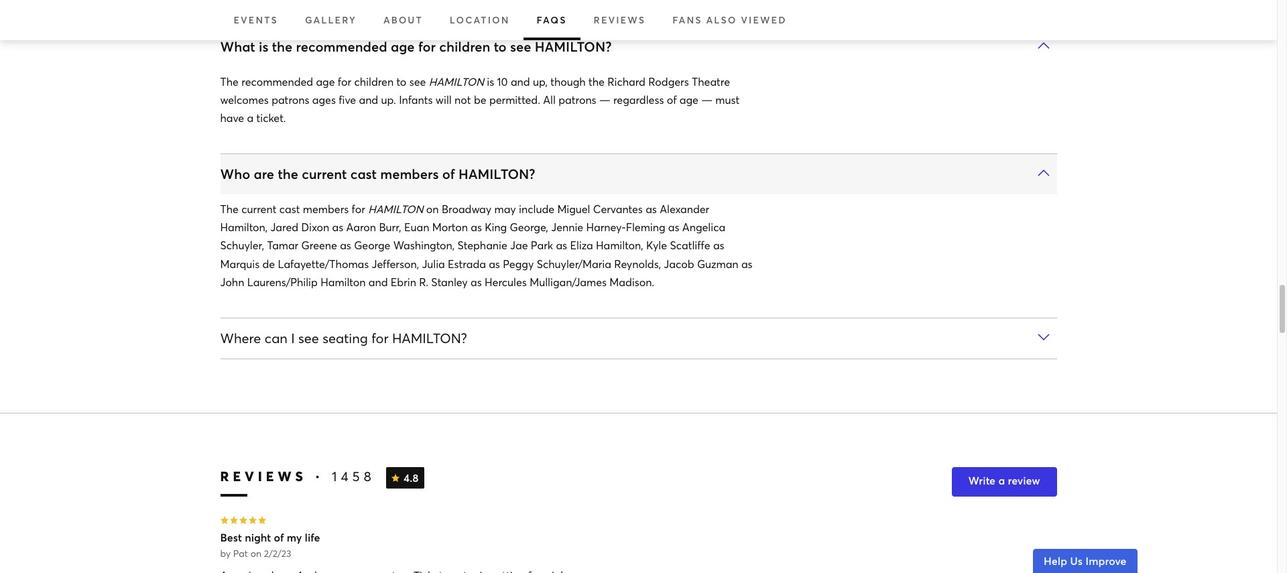 Task type: locate. For each thing, give the bounding box(es) containing it.
schuyler/maria
[[537, 257, 611, 271]]

hamilton? inside dropdown button
[[392, 329, 467, 347]]

what
[[220, 37, 255, 55]]

of left my
[[274, 531, 284, 545]]

children down location at the left top of the page
[[439, 37, 490, 55]]

hamilton, down the harney-
[[596, 238, 643, 252]]

2 vertical spatial see
[[298, 329, 319, 347]]

john
[[220, 275, 244, 289]]

1 horizontal spatial reviews
[[594, 13, 646, 26]]

0 vertical spatial of
[[667, 92, 677, 106]]

to up infants
[[397, 74, 407, 88]]

have
[[220, 111, 244, 125]]

0 vertical spatial cast
[[350, 165, 377, 183]]

patrons
[[272, 92, 309, 106], [559, 92, 596, 106]]

2/2/23
[[264, 547, 291, 560]]

five
[[339, 92, 356, 106]]

recommended down gallery
[[296, 37, 387, 55]]

broadway
[[442, 202, 492, 216]]

members up the dixon
[[303, 202, 349, 216]]

ebrin
[[391, 275, 416, 289]]

1 vertical spatial see
[[409, 74, 426, 88]]

to inside dropdown button
[[494, 37, 507, 55]]

0 horizontal spatial on
[[250, 547, 261, 560]]

0 vertical spatial hamilton?
[[535, 37, 612, 55]]

1 vertical spatial children
[[354, 74, 394, 88]]

the down events
[[272, 37, 292, 55]]

current up the current cast members for hamilton
[[302, 165, 347, 183]]

hamilton
[[429, 74, 484, 88], [368, 202, 423, 216]]

hamilton,
[[220, 220, 268, 234], [596, 238, 643, 252]]

2 horizontal spatial see
[[510, 37, 531, 55]]

hamilton? down r.
[[392, 329, 467, 347]]

2 vertical spatial and
[[369, 275, 388, 289]]

the for what is the recommended age for children to see hamilton?
[[272, 37, 292, 55]]

must
[[716, 92, 740, 106]]

— down richard on the top of the page
[[599, 92, 611, 106]]

location link
[[436, 0, 523, 40]]

stephanie
[[458, 238, 507, 252]]

is inside is 10 and up, though the richard rodgers theatre welcomes patrons ages five and up. infants will not be permitted. all patrons — regardless of age — must have a ticket.
[[487, 74, 494, 88]]

location
[[450, 13, 510, 26]]

1 horizontal spatial a
[[999, 473, 1005, 487]]

0 vertical spatial children
[[439, 37, 490, 55]]

children
[[439, 37, 490, 55], [354, 74, 394, 88]]

as down aaron
[[340, 238, 351, 252]]

for up 'five'
[[338, 74, 351, 88]]

0 vertical spatial reviews
[[594, 13, 646, 26]]

hamilton? down faqs
[[535, 37, 612, 55]]

are
[[254, 165, 274, 183]]

reviews up night
[[220, 467, 307, 485]]

1 horizontal spatial see
[[409, 74, 426, 88]]

children up up.
[[354, 74, 394, 88]]

0 horizontal spatial —
[[599, 92, 611, 106]]

washington,
[[393, 238, 455, 252]]

1 horizontal spatial members
[[380, 165, 439, 183]]

a right write at the right
[[999, 473, 1005, 487]]

for inside dropdown button
[[372, 329, 388, 347]]

0 horizontal spatial patrons
[[272, 92, 309, 106]]

age down rodgers
[[680, 92, 699, 106]]

of up broadway
[[442, 165, 455, 183]]

and
[[511, 74, 530, 88], [359, 92, 378, 106], [369, 275, 388, 289]]

by
[[220, 547, 231, 560]]

hamilton? up may
[[459, 165, 535, 183]]

is right the what
[[259, 37, 268, 55]]

peggy
[[503, 257, 534, 271]]

1 vertical spatial of
[[442, 165, 455, 183]]

age inside is 10 and up, though the richard rodgers theatre welcomes patrons ages five and up. infants will not be permitted. all patrons — regardless of age — must have a ticket.
[[680, 92, 699, 106]]

the down who
[[220, 202, 239, 216]]

2 vertical spatial of
[[274, 531, 284, 545]]

—
[[599, 92, 611, 106], [701, 92, 713, 106]]

of down rodgers
[[667, 92, 677, 106]]

the for who
[[220, 202, 239, 216]]

0 horizontal spatial is
[[259, 37, 268, 55]]

on inside "best night of my life by pat on 2/2/23"
[[250, 547, 261, 560]]

1 vertical spatial is
[[487, 74, 494, 88]]

george
[[354, 238, 390, 252]]

0 horizontal spatial current
[[242, 202, 276, 216]]

who are the current cast members of hamilton?
[[220, 165, 535, 183]]

current
[[302, 165, 347, 183], [242, 202, 276, 216]]

current inside dropdown button
[[302, 165, 347, 183]]

0 vertical spatial the
[[272, 37, 292, 55]]

cast up aaron
[[350, 165, 377, 183]]

1 horizontal spatial —
[[701, 92, 713, 106]]

seating
[[323, 329, 368, 347]]

all
[[543, 92, 556, 106]]

can
[[265, 329, 287, 347]]

0 horizontal spatial hamilton,
[[220, 220, 268, 234]]

— down "theatre"
[[701, 92, 713, 106]]

1 horizontal spatial of
[[442, 165, 455, 183]]

be
[[474, 92, 486, 106]]

the right "though" on the top left of page
[[589, 74, 605, 88]]

jacob
[[664, 257, 694, 271]]

age down about
[[391, 37, 415, 55]]

faqs
[[537, 13, 567, 26]]

of inside "best night of my life by pat on 2/2/23"
[[274, 531, 284, 545]]

hamilton up not
[[429, 74, 484, 88]]

1 horizontal spatial to
[[494, 37, 507, 55]]

and left up.
[[359, 92, 378, 106]]

on
[[426, 202, 439, 216], [250, 547, 261, 560]]

cervantes
[[593, 202, 643, 216]]

1 horizontal spatial current
[[302, 165, 347, 183]]

though
[[551, 74, 586, 88]]

the for who are the current cast members of hamilton?
[[278, 165, 298, 183]]

1 the from the top
[[220, 74, 239, 88]]

hamilton?
[[535, 37, 612, 55], [459, 165, 535, 183], [392, 329, 467, 347]]

a right have
[[247, 111, 254, 125]]

0 vertical spatial recommended
[[296, 37, 387, 55]]

2 vertical spatial age
[[680, 92, 699, 106]]

0 vertical spatial members
[[380, 165, 439, 183]]

0 vertical spatial see
[[510, 37, 531, 55]]

miguel
[[557, 202, 590, 216]]

0 vertical spatial hamilton
[[429, 74, 484, 88]]

2 horizontal spatial age
[[680, 92, 699, 106]]

welcomes
[[220, 92, 269, 106]]

1 — from the left
[[599, 92, 611, 106]]

1 vertical spatial a
[[999, 473, 1005, 487]]

2 the from the top
[[220, 202, 239, 216]]

10
[[497, 74, 508, 88]]

1 horizontal spatial patrons
[[559, 92, 596, 106]]

0 vertical spatial hamilton,
[[220, 220, 268, 234]]

members up euan
[[380, 165, 439, 183]]

euan
[[404, 220, 429, 234]]

2 vertical spatial hamilton?
[[392, 329, 467, 347]]

1 vertical spatial on
[[250, 547, 261, 560]]

greene
[[301, 238, 337, 252]]

theatre
[[692, 74, 730, 88]]

hamilton up burr, on the left top of page
[[368, 202, 423, 216]]

0 vertical spatial age
[[391, 37, 415, 55]]

0 vertical spatial on
[[426, 202, 439, 216]]

members
[[380, 165, 439, 183], [303, 202, 349, 216]]

cast up jared
[[279, 202, 300, 216]]

to down location at the left top of the page
[[494, 37, 507, 55]]

see
[[510, 37, 531, 55], [409, 74, 426, 88], [298, 329, 319, 347]]

1 vertical spatial the
[[220, 202, 239, 216]]

reviews up what is the recommended age for children to see hamilton? dropdown button
[[594, 13, 646, 26]]

1 vertical spatial members
[[303, 202, 349, 216]]

reviews inside 'reviews' link
[[594, 13, 646, 26]]

see inside dropdown button
[[298, 329, 319, 347]]

recommended
[[296, 37, 387, 55], [242, 74, 313, 88]]

george,
[[510, 220, 548, 234]]

is left 10
[[487, 74, 494, 88]]

current up jared
[[242, 202, 276, 216]]

1 vertical spatial cast
[[279, 202, 300, 216]]

0 horizontal spatial age
[[316, 74, 335, 88]]

reynolds,
[[614, 257, 661, 271]]

1 horizontal spatial children
[[439, 37, 490, 55]]

up.
[[381, 92, 396, 106]]

patrons up ticket. on the top left
[[272, 92, 309, 106]]

2 horizontal spatial of
[[667, 92, 677, 106]]

for down about
[[418, 37, 436, 55]]

the right 'are'
[[278, 165, 298, 183]]

1 vertical spatial to
[[397, 74, 407, 88]]

to
[[494, 37, 507, 55], [397, 74, 407, 88]]

recommended up ticket. on the top left
[[242, 74, 313, 88]]

1 vertical spatial reviews
[[220, 467, 307, 485]]

0 horizontal spatial see
[[298, 329, 319, 347]]

include
[[519, 202, 554, 216]]

1 vertical spatial age
[[316, 74, 335, 88]]

and down jefferson,
[[369, 275, 388, 289]]

guzman
[[697, 257, 739, 271]]

king
[[485, 220, 507, 234]]

a
[[247, 111, 254, 125], [999, 473, 1005, 487]]

1 vertical spatial current
[[242, 202, 276, 216]]

2 vertical spatial the
[[278, 165, 298, 183]]

0 horizontal spatial members
[[303, 202, 349, 216]]

as right "guzman"
[[741, 257, 753, 271]]

1 vertical spatial hamilton,
[[596, 238, 643, 252]]

is
[[259, 37, 268, 55], [487, 74, 494, 88]]

permitted.
[[489, 92, 540, 106]]

for right seating
[[372, 329, 388, 347]]

0 vertical spatial a
[[247, 111, 254, 125]]

1 horizontal spatial cast
[[350, 165, 377, 183]]

ticket.
[[256, 111, 286, 125]]

burr,
[[379, 220, 401, 234]]

patrons down "though" on the top left of page
[[559, 92, 596, 106]]

age
[[391, 37, 415, 55], [316, 74, 335, 88], [680, 92, 699, 106]]

0 vertical spatial is
[[259, 37, 268, 55]]

0 horizontal spatial a
[[247, 111, 254, 125]]

and right 10
[[511, 74, 530, 88]]

0 vertical spatial to
[[494, 37, 507, 55]]

hamilton, up schuyler,
[[220, 220, 268, 234]]

age up ages
[[316, 74, 335, 88]]

on up euan
[[426, 202, 439, 216]]

1 vertical spatial the
[[589, 74, 605, 88]]

1 horizontal spatial on
[[426, 202, 439, 216]]

tamar
[[267, 238, 299, 252]]

rodgers
[[648, 74, 689, 88]]

0 vertical spatial current
[[302, 165, 347, 183]]

faqs link
[[523, 0, 580, 40]]

on right pat
[[250, 547, 261, 560]]

0 horizontal spatial hamilton
[[368, 202, 423, 216]]

gallery link
[[292, 0, 370, 40]]

0 horizontal spatial of
[[274, 531, 284, 545]]

the current cast members for hamilton
[[220, 202, 423, 216]]

0 vertical spatial the
[[220, 74, 239, 88]]

where can i see seating for hamilton? button
[[220, 318, 1057, 359]]

0 horizontal spatial reviews
[[220, 467, 307, 485]]

stanley
[[431, 275, 468, 289]]

1 horizontal spatial is
[[487, 74, 494, 88]]

0 horizontal spatial cast
[[279, 202, 300, 216]]

0 horizontal spatial to
[[397, 74, 407, 88]]

the up the welcomes
[[220, 74, 239, 88]]

1 horizontal spatial age
[[391, 37, 415, 55]]

a inside is 10 and up, though the richard rodgers theatre welcomes patrons ages five and up. infants will not be permitted. all patrons — regardless of age — must have a ticket.
[[247, 111, 254, 125]]



Task type: vqa. For each thing, say whether or not it's contained in the screenshot.
PayPal Preferred Payments Partner image
no



Task type: describe. For each thing, give the bounding box(es) containing it.
1 patrons from the left
[[272, 92, 309, 106]]

de
[[263, 257, 275, 271]]

best night of my life by pat on 2/2/23
[[220, 531, 320, 560]]

as up "guzman"
[[713, 238, 724, 252]]

jefferson,
[[372, 257, 419, 271]]

harney-
[[586, 220, 626, 234]]

jae
[[510, 238, 528, 252]]

age inside dropdown button
[[391, 37, 415, 55]]

where can i see seating for hamilton?
[[220, 329, 467, 347]]

who
[[220, 165, 250, 183]]

infants
[[399, 92, 433, 106]]

fans also viewed
[[673, 13, 787, 26]]

may
[[494, 202, 516, 216]]

write a review link
[[952, 467, 1057, 497]]

the for what
[[220, 74, 239, 88]]

night
[[245, 531, 271, 545]]

as up the fleming
[[646, 202, 657, 216]]

richard
[[608, 74, 646, 88]]

life
[[305, 531, 320, 545]]

not
[[455, 92, 471, 106]]

eliza
[[570, 238, 593, 252]]

pat
[[233, 547, 248, 560]]

1 horizontal spatial hamilton
[[429, 74, 484, 88]]

1 horizontal spatial hamilton,
[[596, 238, 643, 252]]

morton
[[432, 220, 468, 234]]

hamilton
[[321, 275, 366, 289]]

aaron
[[346, 220, 376, 234]]

is 10 and up, though the richard rodgers theatre welcomes patrons ages five and up. infants will not be permitted. all patrons — regardless of age — must have a ticket.
[[220, 74, 740, 125]]

laurens/philip
[[247, 275, 318, 289]]

0 vertical spatial and
[[511, 74, 530, 88]]

1 vertical spatial hamilton
[[368, 202, 423, 216]]

fleming
[[626, 220, 665, 234]]

write
[[968, 473, 996, 487]]

julia
[[422, 257, 445, 271]]

for up aaron
[[352, 202, 365, 216]]

on inside on broadway may include miguel cervantes as alexander hamilton, jared dixon as aaron burr, euan morton as king george, jennie harney-fleming as angelica schuyler, tamar greene as george washington, stephanie jae park as eliza hamilton, kyle scatliffe as marquis de lafayette/thomas jefferson, julia estrada as peggy schuyler/maria reynolds, jacob guzman as john laurens/philip hamilton and ebrin r. stanley as hercules mulligan/james madison.
[[426, 202, 439, 216]]

madison.
[[610, 275, 654, 289]]

alexander
[[660, 202, 709, 216]]

also
[[706, 13, 737, 26]]

lafayette/thomas
[[278, 257, 369, 271]]

is inside what is the recommended age for children to see hamilton? dropdown button
[[259, 37, 268, 55]]

review
[[1008, 473, 1040, 487]]

1 vertical spatial hamilton?
[[459, 165, 535, 183]]

i
[[291, 329, 295, 347]]

as down estrada
[[471, 275, 482, 289]]

my
[[287, 531, 302, 545]]

4.8
[[404, 471, 419, 485]]

the recommended age for children to see hamilton
[[220, 74, 484, 88]]

for inside dropdown button
[[418, 37, 436, 55]]

schuyler,
[[220, 238, 264, 252]]

of inside is 10 and up, though the richard rodgers theatre welcomes patrons ages five and up. infants will not be permitted. all patrons — regardless of age — must have a ticket.
[[667, 92, 677, 106]]

will
[[436, 92, 452, 106]]

as right the dixon
[[332, 220, 343, 234]]

angelica
[[682, 220, 725, 234]]

hercules
[[485, 275, 527, 289]]

1458
[[332, 467, 375, 485]]

marquis
[[220, 257, 260, 271]]

what is the recommended age for children to see hamilton? button
[[220, 26, 1057, 67]]

0 horizontal spatial children
[[354, 74, 394, 88]]

events
[[234, 13, 278, 26]]

best
[[220, 531, 242, 545]]

2 — from the left
[[701, 92, 713, 106]]

park
[[531, 238, 553, 252]]

jennie
[[551, 220, 583, 234]]

estrada
[[448, 257, 486, 271]]

see inside dropdown button
[[510, 37, 531, 55]]

of inside dropdown button
[[442, 165, 455, 183]]

2 patrons from the left
[[559, 92, 596, 106]]

a inside 'write a review' link
[[999, 473, 1005, 487]]

fans
[[673, 13, 702, 26]]

1 vertical spatial recommended
[[242, 74, 313, 88]]

up,
[[533, 74, 548, 88]]

who are the current cast members of hamilton? button
[[220, 154, 1057, 194]]

mulligan/james
[[530, 275, 607, 289]]

as up stephanie
[[471, 220, 482, 234]]

scatliffe
[[670, 238, 710, 252]]

the inside is 10 and up, though the richard rodgers theatre welcomes patrons ages five and up. infants will not be permitted. all patrons — regardless of age — must have a ticket.
[[589, 74, 605, 88]]

children inside dropdown button
[[439, 37, 490, 55]]

viewed
[[741, 13, 787, 26]]

and inside on broadway may include miguel cervantes as alexander hamilton, jared dixon as aaron burr, euan morton as king george, jennie harney-fleming as angelica schuyler, tamar greene as george washington, stephanie jae park as eliza hamilton, kyle scatliffe as marquis de lafayette/thomas jefferson, julia estrada as peggy schuyler/maria reynolds, jacob guzman as john laurens/philip hamilton and ebrin r. stanley as hercules mulligan/james madison.
[[369, 275, 388, 289]]

what is the recommended age for children to see hamilton?
[[220, 37, 612, 55]]

reviews link
[[580, 0, 659, 40]]

about link
[[370, 0, 436, 40]]

about
[[383, 13, 423, 26]]

regardless
[[613, 92, 664, 106]]

where
[[220, 329, 261, 347]]

as up hercules
[[489, 257, 500, 271]]

write a review
[[968, 473, 1040, 487]]

jared
[[271, 220, 298, 234]]

1 vertical spatial and
[[359, 92, 378, 106]]

cast inside dropdown button
[[350, 165, 377, 183]]

recommended inside dropdown button
[[296, 37, 387, 55]]

members inside dropdown button
[[380, 165, 439, 183]]

fans also viewed link
[[659, 0, 800, 40]]

as down alexander at right top
[[668, 220, 679, 234]]

as down jennie
[[556, 238, 567, 252]]

kyle
[[646, 238, 667, 252]]

events link
[[220, 0, 292, 40]]

r.
[[419, 275, 428, 289]]

ages
[[312, 92, 336, 106]]



